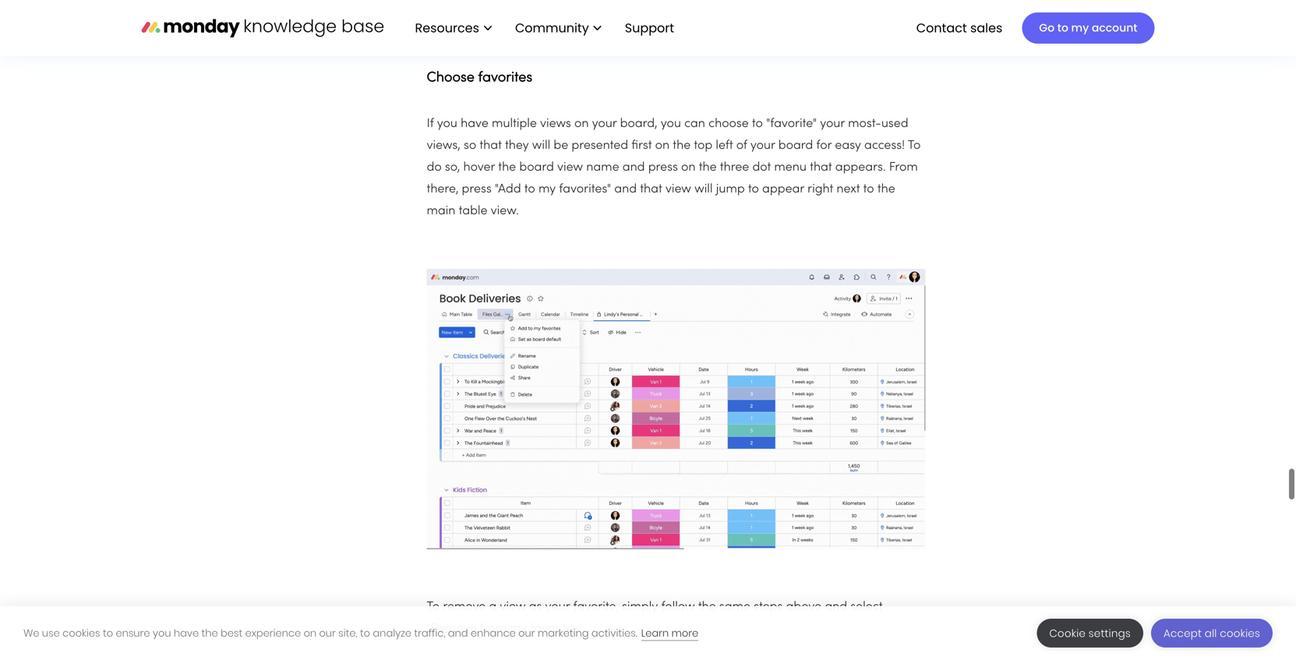 Task type: locate. For each thing, give the bounding box(es) containing it.
the
[[673, 140, 691, 152], [498, 162, 516, 173], [699, 162, 717, 173], [877, 183, 895, 195], [698, 601, 716, 613], [201, 626, 218, 640]]

choose
[[708, 118, 749, 130]]

2 horizontal spatial my
[[1071, 20, 1089, 35]]

all
[[1205, 626, 1217, 641]]

site,
[[338, 626, 357, 640]]

2 cookies from the left
[[1220, 626, 1260, 641]]

to right the next
[[863, 183, 874, 195]]

our down as
[[518, 626, 535, 640]]

cookies
[[62, 626, 100, 640], [1220, 626, 1260, 641]]

your up the for on the right top of page
[[820, 118, 845, 130]]

next
[[837, 183, 860, 195]]

cookie settings
[[1049, 626, 1131, 641]]

the up "add
[[498, 162, 516, 173]]

1 vertical spatial my
[[538, 183, 556, 195]]

name
[[586, 162, 619, 173]]

0 horizontal spatial that
[[480, 140, 502, 152]]

view down be
[[557, 162, 583, 173]]

1 cookies from the left
[[62, 626, 100, 640]]

to right jump on the right of the page
[[748, 183, 759, 195]]

board down "favorite"
[[778, 140, 813, 152]]

board down they
[[519, 162, 554, 173]]

that right so
[[480, 140, 502, 152]]

will left jump on the right of the page
[[694, 183, 713, 195]]

1 vertical spatial will
[[694, 183, 713, 195]]

my left favorites" at the left
[[538, 183, 556, 195]]

my right go
[[1071, 20, 1089, 35]]

1 vertical spatial that
[[810, 162, 832, 173]]

you right ensure at the bottom left
[[153, 626, 171, 640]]

0 horizontal spatial you
[[153, 626, 171, 640]]

1 vertical spatial have
[[174, 626, 199, 640]]

0 vertical spatial to
[[908, 140, 921, 152]]

have up so
[[461, 118, 488, 130]]

you left can at the right top of the page
[[661, 118, 681, 130]]

sales
[[970, 19, 1002, 36]]

be
[[554, 140, 568, 152]]

have
[[461, 118, 488, 130], [174, 626, 199, 640]]

first
[[631, 140, 652, 152]]

my inside main element
[[1071, 20, 1089, 35]]

board,
[[620, 118, 657, 130]]

dialog
[[0, 606, 1296, 660]]

and down first
[[622, 162, 645, 173]]

views,
[[427, 140, 460, 152]]

0 horizontal spatial my
[[510, 623, 527, 635]]

will left be
[[532, 140, 550, 152]]

to inside to remove a view as your favorite, simply follow the same steps above and select "remove from my favorites".
[[427, 601, 440, 613]]

the left same
[[698, 601, 716, 613]]

board
[[778, 140, 813, 152], [519, 162, 554, 173]]

my
[[1071, 20, 1089, 35], [538, 183, 556, 195], [510, 623, 527, 635]]

on right first
[[655, 140, 669, 152]]

0 horizontal spatial view
[[500, 601, 526, 613]]

that down first
[[640, 183, 662, 195]]

our left the site,
[[319, 626, 336, 640]]

1 horizontal spatial to
[[908, 140, 921, 152]]

cookie
[[1049, 626, 1086, 641]]

0 horizontal spatial to
[[427, 601, 440, 613]]

0 horizontal spatial press
[[462, 183, 492, 195]]

to
[[908, 140, 921, 152], [427, 601, 440, 613]]

so
[[464, 140, 476, 152]]

1 our from the left
[[319, 626, 336, 640]]

0 vertical spatial my
[[1071, 20, 1089, 35]]

accept all cookies button
[[1151, 619, 1273, 648]]

steps
[[754, 601, 783, 613]]

on
[[574, 118, 589, 130], [655, 140, 669, 152], [681, 162, 696, 173], [304, 626, 317, 640]]

your right of
[[750, 140, 775, 152]]

press down first
[[648, 162, 678, 173]]

"favorite"
[[766, 118, 817, 130]]

2 vertical spatial my
[[510, 623, 527, 635]]

my right from
[[510, 623, 527, 635]]

top
[[694, 140, 712, 152]]

0 vertical spatial have
[[461, 118, 488, 130]]

that
[[480, 140, 502, 152], [810, 162, 832, 173], [640, 183, 662, 195]]

1 horizontal spatial cookies
[[1220, 626, 1260, 641]]

you
[[437, 118, 457, 130], [661, 118, 681, 130], [153, 626, 171, 640]]

cookies right all
[[1220, 626, 1260, 641]]

cookies for use
[[62, 626, 100, 640]]

your up favorites".
[[545, 601, 570, 613]]

support link
[[617, 15, 687, 41], [625, 19, 679, 36]]

go to my account link
[[1022, 12, 1155, 44]]

if
[[427, 118, 434, 130]]

0 vertical spatial will
[[532, 140, 550, 152]]

0 horizontal spatial our
[[319, 626, 336, 640]]

1 horizontal spatial will
[[694, 183, 713, 195]]

cookies for all
[[1220, 626, 1260, 641]]

jump
[[716, 183, 745, 195]]

have left best
[[174, 626, 199, 640]]

0 vertical spatial that
[[480, 140, 502, 152]]

1 horizontal spatial our
[[518, 626, 535, 640]]

to right go
[[1057, 20, 1068, 35]]

"add
[[495, 183, 521, 195]]

1 horizontal spatial press
[[648, 162, 678, 173]]

you right if
[[437, 118, 457, 130]]

will
[[532, 140, 550, 152], [694, 183, 713, 195]]

your
[[592, 118, 617, 130], [820, 118, 845, 130], [750, 140, 775, 152], [545, 601, 570, 613]]

cookies inside accept all cookies button
[[1220, 626, 1260, 641]]

our
[[319, 626, 336, 640], [518, 626, 535, 640]]

1 vertical spatial board
[[519, 162, 554, 173]]

that up right
[[810, 162, 832, 173]]

1 horizontal spatial that
[[640, 183, 662, 195]]

to up traffic,
[[427, 601, 440, 613]]

do
[[427, 162, 442, 173]]

0 vertical spatial board
[[778, 140, 813, 152]]

list
[[399, 0, 687, 56]]

more
[[671, 626, 698, 640]]

1 vertical spatial press
[[462, 183, 492, 195]]

account
[[1092, 20, 1137, 35]]

accept
[[1163, 626, 1202, 641]]

list containing resources
[[399, 0, 687, 56]]

1 horizontal spatial my
[[538, 183, 556, 195]]

the inside to remove a view as your favorite, simply follow the same steps above and select "remove from my favorites".
[[698, 601, 716, 613]]

remove
[[443, 601, 486, 613]]

multiple
[[492, 118, 537, 130]]

from
[[889, 162, 918, 173]]

view left jump on the right of the page
[[665, 183, 691, 195]]

follow
[[661, 601, 695, 613]]

the down 'from'
[[877, 183, 895, 195]]

main
[[427, 205, 455, 217]]

0 vertical spatial press
[[648, 162, 678, 173]]

contact sales
[[916, 19, 1002, 36]]

access!
[[864, 140, 905, 152]]

marketing
[[538, 626, 589, 640]]

1 horizontal spatial have
[[461, 118, 488, 130]]

press down hover
[[462, 183, 492, 195]]

your up presented
[[592, 118, 617, 130]]

view right a
[[500, 601, 526, 613]]

easy
[[835, 140, 861, 152]]

to right the site,
[[360, 626, 370, 640]]

from
[[480, 623, 507, 635]]

1 vertical spatial to
[[427, 601, 440, 613]]

to inside if you have multiple views on your board, you can choose to "favorite" your most-used views, so that they will be presented first on the top left of your board for easy access! to do so, hover the board view name and press on the three dot menu that appears. from there, press "add to my favorites" and that view will jump to appear right next to the main table view.
[[908, 140, 921, 152]]

1 vertical spatial view
[[665, 183, 691, 195]]

my inside if you have multiple views on your board, you can choose to "favorite" your most-used views, so that they will be presented first on the top left of your board for easy access! to do so, hover the board view name and press on the three dot menu that appears. from there, press "add to my favorites" and that view will jump to appear right next to the main table view.
[[538, 183, 556, 195]]

the down top
[[699, 162, 717, 173]]

traffic,
[[414, 626, 445, 640]]

and left select at the right bottom
[[825, 601, 847, 613]]

settings
[[1089, 626, 1131, 641]]

dot
[[752, 162, 771, 173]]

favourite image
[[427, 269, 925, 549]]

0 horizontal spatial cookies
[[62, 626, 100, 640]]

best
[[221, 626, 243, 640]]

activities.
[[591, 626, 637, 640]]

cookies right use
[[62, 626, 100, 640]]

to up 'from'
[[908, 140, 921, 152]]

2 our from the left
[[518, 626, 535, 640]]

0 vertical spatial view
[[557, 162, 583, 173]]

to
[[1057, 20, 1068, 35], [752, 118, 763, 130], [524, 183, 535, 195], [748, 183, 759, 195], [863, 183, 874, 195], [103, 626, 113, 640], [360, 626, 370, 640]]

2 vertical spatial view
[[500, 601, 526, 613]]

my inside to remove a view as your favorite, simply follow the same steps above and select "remove from my favorites".
[[510, 623, 527, 635]]

and
[[622, 162, 645, 173], [614, 183, 637, 195], [825, 601, 847, 613], [448, 626, 468, 640]]



Task type: describe. For each thing, give the bounding box(es) containing it.
as
[[529, 601, 542, 613]]

choose
[[427, 71, 474, 84]]

community
[[515, 19, 589, 36]]

used
[[881, 118, 908, 130]]

views
[[540, 118, 571, 130]]

ensure
[[116, 626, 150, 640]]

the left top
[[673, 140, 691, 152]]

favorites"
[[559, 183, 611, 195]]

same
[[719, 601, 750, 613]]

use
[[42, 626, 60, 640]]

contact sales link
[[908, 15, 1010, 41]]

there,
[[427, 183, 459, 195]]

view.
[[491, 205, 519, 217]]

dialog containing cookie settings
[[0, 606, 1296, 660]]

to inside main element
[[1057, 20, 1068, 35]]

on down top
[[681, 162, 696, 173]]

three
[[720, 162, 749, 173]]

2 horizontal spatial view
[[665, 183, 691, 195]]

we
[[23, 626, 39, 640]]

view inside to remove a view as your favorite, simply follow the same steps above and select "remove from my favorites".
[[500, 601, 526, 613]]

2 horizontal spatial you
[[661, 118, 681, 130]]

1 horizontal spatial board
[[778, 140, 813, 152]]

appear
[[762, 183, 804, 195]]

main element
[[399, 0, 1155, 56]]

select
[[850, 601, 882, 613]]

appears.
[[835, 162, 886, 173]]

and down the remove
[[448, 626, 468, 640]]

experience
[[245, 626, 301, 640]]

2 vertical spatial that
[[640, 183, 662, 195]]

presented
[[572, 140, 628, 152]]

they
[[505, 140, 529, 152]]

0 horizontal spatial have
[[174, 626, 199, 640]]

learn
[[641, 626, 669, 640]]

to remove a view as your favorite, simply follow the same steps above and select "remove from my favorites".
[[427, 601, 882, 635]]

and inside to remove a view as your favorite, simply follow the same steps above and select "remove from my favorites".
[[825, 601, 847, 613]]

left
[[716, 140, 733, 152]]

right
[[807, 183, 833, 195]]

table
[[459, 205, 487, 217]]

"remove
[[427, 623, 477, 635]]

above
[[786, 601, 822, 613]]

we use cookies to ensure you have the best experience on our site, to analyze traffic, and enhance our marketing activities. learn more
[[23, 626, 698, 640]]

on right experience
[[304, 626, 317, 640]]

1 horizontal spatial view
[[557, 162, 583, 173]]

go to my account
[[1039, 20, 1137, 35]]

favorites".
[[530, 623, 584, 635]]

1 horizontal spatial you
[[437, 118, 457, 130]]

learn more link
[[641, 626, 698, 641]]

of
[[736, 140, 747, 152]]

community link
[[507, 15, 609, 41]]

go
[[1039, 20, 1055, 35]]

monday.com logo image
[[141, 11, 384, 44]]

most-
[[848, 118, 881, 130]]

if you have multiple views on your board, you can choose to "favorite" your most-used views, so that they will be presented first on the top left of your board for easy access! to do so, hover the board view name and press on the three dot menu that appears. from there, press "add to my favorites" and that view will jump to appear right next to the main table view.
[[427, 118, 921, 217]]

resources
[[415, 19, 479, 36]]

analyze
[[373, 626, 411, 640]]

to right "add
[[524, 183, 535, 195]]

enhance
[[471, 626, 516, 640]]

to right choose
[[752, 118, 763, 130]]

hover
[[463, 162, 495, 173]]

0 horizontal spatial board
[[519, 162, 554, 173]]

choose favorites
[[427, 71, 532, 84]]

choose favorites link
[[427, 63, 532, 87]]

0 horizontal spatial will
[[532, 140, 550, 152]]

a
[[489, 601, 497, 613]]

for
[[816, 140, 832, 152]]

resources link
[[407, 15, 499, 41]]

to left ensure at the bottom left
[[103, 626, 113, 640]]

support
[[625, 19, 674, 36]]

simply
[[622, 601, 658, 613]]

have inside if you have multiple views on your board, you can choose to "favorite" your most-used views, so that they will be presented first on the top left of your board for easy access! to do so, hover the board view name and press on the three dot menu that appears. from there, press "add to my favorites" and that view will jump to appear right next to the main table view.
[[461, 118, 488, 130]]

and down the name
[[614, 183, 637, 195]]

favorite,
[[573, 601, 619, 613]]

2 horizontal spatial that
[[810, 162, 832, 173]]

menu
[[774, 162, 807, 173]]

the left best
[[201, 626, 218, 640]]

cookie settings button
[[1037, 619, 1143, 648]]

contact
[[916, 19, 967, 36]]

so,
[[445, 162, 460, 173]]

accept all cookies
[[1163, 626, 1260, 641]]

your inside to remove a view as your favorite, simply follow the same steps above and select "remove from my favorites".
[[545, 601, 570, 613]]

on right views
[[574, 118, 589, 130]]

can
[[684, 118, 705, 130]]

favorites
[[478, 71, 532, 84]]



Task type: vqa. For each thing, say whether or not it's contained in the screenshot.
you in dialog
yes



